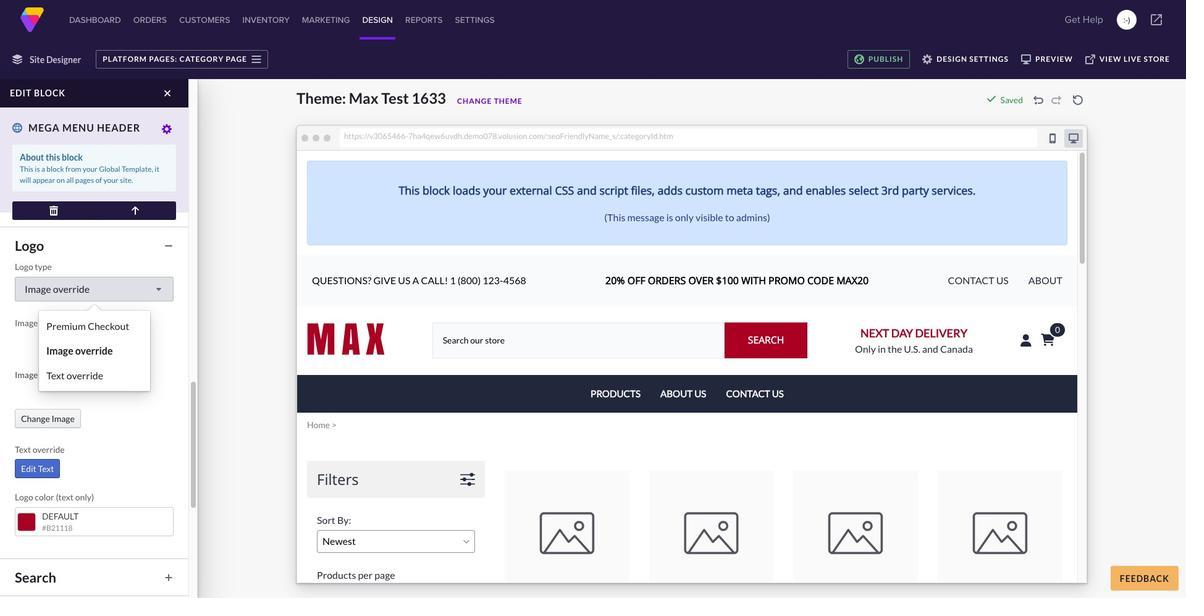 Task type: locate. For each thing, give the bounding box(es) containing it.
default down header link hover color
[[42, 179, 79, 190]]

text override
[[46, 370, 103, 381], [15, 444, 65, 455]]

2 logo from the top
[[15, 261, 33, 272]]

designer
[[46, 54, 81, 65]]

theme: max test 1633
[[297, 89, 446, 107]]

settings
[[455, 14, 495, 26]]

0 horizontal spatial color
[[35, 492, 54, 502]]

1 default #b21118 from the top
[[42, 179, 79, 201]]

0 vertical spatial default #b21118
[[42, 179, 79, 201]]

1 horizontal spatial your
[[103, 175, 118, 185]]

image override down premium checkout
[[46, 345, 113, 357]]

settings
[[970, 54, 1009, 64]]

max
[[349, 89, 379, 107], [88, 370, 105, 380]]

image left description:
[[15, 370, 38, 380]]

#ffffff
[[42, 70, 72, 80]]

0 vertical spatial text
[[46, 370, 65, 381]]

image
[[25, 283, 51, 295], [15, 318, 38, 328], [46, 345, 73, 357], [15, 370, 38, 380], [52, 413, 75, 424]]

0 vertical spatial default
[[42, 179, 79, 190]]

0 vertical spatial edit
[[10, 88, 32, 98]]

1 vertical spatial logo
[[15, 261, 33, 272]]

mega menu header
[[28, 122, 140, 133]]

image override down type at the left
[[25, 283, 90, 295]]

override down image override link
[[67, 370, 103, 381]]

edit
[[10, 88, 32, 98], [21, 463, 36, 474]]

preview button
[[1015, 50, 1079, 69]]

text up the edit text "button"
[[15, 444, 31, 455]]

override inside button
[[53, 283, 90, 295]]

block down "this"
[[47, 164, 64, 174]]

orders button
[[131, 0, 169, 40]]

0 vertical spatial your
[[83, 164, 98, 174]]

1 vertical spatial max
[[88, 370, 105, 380]]

theme:
[[297, 89, 346, 107]]

change left theme
[[457, 96, 492, 106]]

image override up 'image description: max'
[[15, 318, 72, 328]]

edit up 'header text color'
[[10, 88, 32, 98]]

2 vertical spatial color
[[35, 492, 54, 502]]

saved image
[[987, 94, 996, 104]]

2 default from the top
[[42, 511, 79, 522]]

1 vertical spatial default
[[42, 511, 79, 522]]

logo inside button
[[15, 237, 44, 254]]

text up change image
[[46, 370, 65, 381]]

image override
[[25, 283, 90, 295], [15, 318, 72, 328], [46, 345, 113, 357]]

feedback
[[1120, 573, 1170, 584]]

0 vertical spatial logo
[[15, 237, 44, 254]]

0 vertical spatial header
[[15, 99, 43, 110]]

logo for logo
[[15, 237, 44, 254]]

logo down edit text
[[15, 492, 33, 502]]

#b21118 down logo color (text only)
[[42, 523, 73, 533]]

1)
[[99, 131, 105, 140]]

override for text override link
[[67, 370, 103, 381]]

1 vertical spatial change
[[21, 413, 50, 424]]

override
[[53, 283, 90, 295], [40, 318, 72, 328], [75, 345, 113, 357], [67, 370, 103, 381], [33, 444, 65, 455]]

image override inside image override link
[[46, 345, 113, 357]]

max left test
[[349, 89, 379, 107]]

1 horizontal spatial color
[[62, 99, 81, 110]]

override down the premium checkout link
[[75, 345, 113, 357]]

2 vertical spatial image override
[[46, 345, 113, 357]]

color5 rgba(30, 41, 59, 1)
[[42, 119, 105, 140]]

2 vertical spatial text
[[38, 463, 54, 474]]

color left '(text'
[[35, 492, 54, 502]]

default
[[42, 179, 79, 190], [42, 511, 79, 522]]

this
[[20, 164, 33, 174]]

2 horizontal spatial color
[[84, 160, 103, 171]]

0 horizontal spatial change
[[21, 413, 50, 424]]

block up 'header text color'
[[34, 88, 66, 98]]

1 horizontal spatial max
[[349, 89, 379, 107]]

color5
[[42, 119, 76, 129]]

text up logo color (text only)
[[38, 463, 54, 474]]

description:
[[40, 370, 86, 380]]

site.
[[120, 175, 133, 185]]

block up from
[[62, 152, 83, 163]]

text override down image override link
[[46, 370, 103, 381]]

1 #b21118 from the top
[[42, 192, 73, 201]]

0 vertical spatial color
[[62, 99, 81, 110]]

override up premium
[[53, 283, 90, 295]]

header up will
[[15, 160, 43, 171]]

platform pages: category page button
[[96, 50, 268, 69]]

max down image override link
[[88, 370, 105, 380]]

default #b21118 for hover
[[42, 179, 79, 201]]

image down description:
[[52, 413, 75, 424]]

1 vertical spatial text override
[[15, 444, 65, 455]]

2 vertical spatial header
[[15, 160, 43, 171]]

override up the edit text "button"
[[33, 444, 65, 455]]

7ha4qew6uvdh.demo078.volusion.com/:seofriendlyname_s/:categoryid.htm
[[408, 131, 673, 141]]

hover
[[60, 160, 82, 171]]

logo for logo type
[[15, 261, 33, 272]]

view live store button
[[1079, 50, 1177, 69]]

default #b21118 down from
[[42, 179, 79, 201]]

0 vertical spatial change
[[457, 96, 492, 106]]

reports
[[405, 14, 443, 26]]

dashboard image
[[20, 7, 44, 32]]

is
[[35, 164, 40, 174]]

:-) link
[[1117, 10, 1137, 30]]

https://v3065466-
[[344, 131, 408, 141]]

2 default #b21118 from the top
[[42, 511, 79, 533]]

logo up logo type
[[15, 237, 44, 254]]

from
[[66, 164, 81, 174]]

header down edit block at left top
[[15, 99, 43, 110]]

will
[[20, 175, 31, 185]]

https://v3065466-7ha4qew6uvdh.demo078.volusion.com/:seofriendlyname_s/:categoryid.htm
[[344, 131, 673, 141]]

1 horizontal spatial change
[[457, 96, 492, 106]]

block
[[34, 88, 66, 98], [62, 152, 83, 163], [47, 164, 64, 174]]

2 vertical spatial block
[[47, 164, 64, 174]]

default #b21118 down '(text'
[[42, 511, 79, 533]]

0 vertical spatial image override
[[25, 283, 90, 295]]

default #b21118 for (text
[[42, 511, 79, 533]]

global template image
[[12, 123, 22, 133]]

on
[[57, 175, 65, 185]]

1 vertical spatial edit
[[21, 463, 36, 474]]

header right the 41,
[[97, 122, 140, 133]]

edit text button
[[15, 459, 60, 478]]

get
[[1065, 12, 1081, 27]]

change up edit text
[[21, 413, 50, 424]]

default #b21118
[[42, 179, 79, 201], [42, 511, 79, 533]]

1 vertical spatial your
[[103, 175, 118, 185]]

0 vertical spatial #b21118
[[42, 192, 73, 201]]

2 #b21118 from the top
[[42, 523, 73, 533]]

logo for logo color (text only)
[[15, 492, 33, 502]]

2 vertical spatial logo
[[15, 492, 33, 502]]

default down '(text'
[[42, 511, 79, 522]]

premium
[[46, 320, 86, 332]]

menu
[[39, 311, 150, 391]]

override for image override link
[[75, 345, 113, 357]]

1 vertical spatial default #b21118
[[42, 511, 79, 533]]

color right text
[[62, 99, 81, 110]]

header for header link hover color
[[15, 160, 43, 171]]

1 vertical spatial color
[[84, 160, 103, 171]]

1 default from the top
[[42, 179, 79, 190]]

menu containing premium checkout
[[39, 311, 150, 391]]

get help
[[1065, 12, 1104, 27]]

your down global
[[103, 175, 118, 185]]

logo
[[15, 237, 44, 254], [15, 261, 33, 272], [15, 492, 33, 502]]

image override inside image override button
[[25, 283, 90, 295]]

0 vertical spatial text override
[[46, 370, 103, 381]]

edit up logo color (text only)
[[21, 463, 36, 474]]

image description: max
[[15, 370, 105, 380]]

text override up edit text
[[15, 444, 65, 455]]

color up the of at the top
[[84, 160, 103, 171]]

1 vertical spatial #b21118
[[42, 523, 73, 533]]

1 vertical spatial header
[[97, 122, 140, 133]]

0 horizontal spatial max
[[88, 370, 105, 380]]

image override button
[[15, 277, 174, 302]]

3 logo from the top
[[15, 492, 33, 502]]

#b21118 down on
[[42, 192, 73, 201]]

logo left type at the left
[[15, 261, 33, 272]]

link
[[45, 160, 59, 171]]

1 logo from the top
[[15, 237, 44, 254]]

premium checkout link
[[42, 314, 147, 339]]

reports button
[[403, 0, 445, 40]]

pages
[[75, 175, 94, 185]]

your
[[83, 164, 98, 174], [103, 175, 118, 185]]

theme
[[494, 96, 523, 106]]

override up image override link
[[40, 318, 72, 328]]

0 horizontal spatial your
[[83, 164, 98, 174]]

your up the pages
[[83, 164, 98, 174]]

change inside button
[[21, 413, 50, 424]]

only)
[[75, 492, 94, 502]]

test
[[381, 89, 409, 107]]

edit inside "button"
[[21, 463, 36, 474]]



Task type: describe. For each thing, give the bounding box(es) containing it.
image override for image override link
[[46, 345, 113, 357]]

design settings button
[[917, 50, 1015, 69]]

image left premium
[[15, 318, 38, 328]]

default for (text
[[42, 511, 79, 522]]

help
[[1083, 12, 1104, 27]]

)
[[1128, 14, 1131, 26]]

this
[[46, 152, 60, 163]]

logo color (text only)
[[15, 492, 94, 502]]

preview
[[1036, 54, 1073, 64]]

page
[[226, 54, 247, 64]]

change image button
[[15, 409, 81, 428]]

0 vertical spatial block
[[34, 88, 66, 98]]

settings button
[[453, 0, 497, 40]]

59,
[[87, 131, 98, 140]]

volusion-logo link
[[20, 7, 44, 32]]

inventory button
[[240, 0, 292, 40]]

change image
[[21, 413, 75, 424]]

customers
[[179, 14, 230, 26]]

text override inside sidebar 'element'
[[15, 444, 65, 455]]

41,
[[76, 131, 86, 140]]

view
[[1100, 54, 1122, 64]]

about this block this is a block from your global template, it will appear on all pages of your site.
[[20, 152, 159, 185]]

about
[[20, 152, 44, 163]]

1 vertical spatial image override
[[15, 318, 72, 328]]

logo button
[[9, 235, 180, 256]]

mega
[[28, 122, 60, 133]]

image override for image override button
[[25, 283, 90, 295]]

site
[[30, 54, 45, 65]]

pages:
[[149, 54, 178, 64]]

1 vertical spatial text
[[15, 444, 31, 455]]

header link hover color
[[15, 160, 103, 171]]

edit text
[[21, 463, 54, 474]]

:-
[[1124, 14, 1128, 26]]

1 vertical spatial block
[[62, 152, 83, 163]]

change theme
[[457, 96, 523, 106]]

image override link
[[42, 339, 147, 363]]

text override link
[[42, 363, 147, 388]]

it
[[155, 164, 159, 174]]

design
[[937, 54, 968, 64]]

saved
[[1001, 95, 1023, 105]]

design
[[362, 14, 393, 26]]

edit block
[[10, 88, 66, 98]]

:-)
[[1124, 14, 1131, 26]]

inventory
[[242, 14, 290, 26]]

1633
[[412, 89, 446, 107]]

header text color
[[15, 99, 81, 110]]

global
[[99, 164, 120, 174]]

premium checkout
[[46, 320, 129, 332]]

#b21118 for hover
[[42, 192, 73, 201]]

text
[[45, 99, 60, 110]]

marketing
[[302, 14, 350, 26]]

appear
[[33, 175, 55, 185]]

orders
[[133, 14, 167, 26]]

live
[[1124, 54, 1142, 64]]

image up 'image description: max'
[[46, 345, 73, 357]]

design settings
[[937, 54, 1009, 64]]

customers button
[[177, 0, 233, 40]]

dashboard link
[[67, 0, 123, 40]]

edit for edit text
[[21, 463, 36, 474]]

override for image override button
[[53, 283, 90, 295]]

of
[[95, 175, 102, 185]]

max inside sidebar 'element'
[[88, 370, 105, 380]]

publish button
[[848, 50, 910, 69]]

image down logo type
[[25, 283, 51, 295]]

change for change image
[[21, 413, 50, 424]]

publish
[[869, 54, 904, 64]]

site designer
[[30, 54, 81, 65]]

header for header text color
[[15, 99, 43, 110]]

platform pages: category page
[[103, 54, 247, 64]]

search
[[15, 569, 56, 586]]

category
[[180, 54, 224, 64]]

store
[[1144, 54, 1170, 64]]

default for hover
[[42, 179, 79, 190]]

(text
[[56, 492, 74, 502]]

marketing button
[[300, 0, 352, 40]]

type
[[35, 261, 52, 272]]

get help link
[[1061, 7, 1107, 32]]

checkout
[[88, 320, 129, 332]]

change for change theme
[[457, 96, 492, 106]]

design button
[[360, 0, 396, 40]]

all
[[66, 175, 74, 185]]

0 vertical spatial max
[[349, 89, 379, 107]]

dashboard
[[69, 14, 121, 26]]

sidebar element
[[0, 4, 198, 598]]

logo type
[[15, 261, 52, 272]]

template,
[[122, 164, 153, 174]]

search button
[[9, 567, 180, 588]]

view live store
[[1100, 54, 1170, 64]]

edit for edit block
[[10, 88, 32, 98]]

platform
[[103, 54, 147, 64]]

rgba(30,
[[42, 131, 74, 140]]

feedback button
[[1111, 566, 1179, 591]]

menu
[[62, 122, 94, 133]]

#b21118 for (text
[[42, 523, 73, 533]]

text inside "button"
[[38, 463, 54, 474]]



Task type: vqa. For each thing, say whether or not it's contained in the screenshot.
3rd Nav from the top
no



